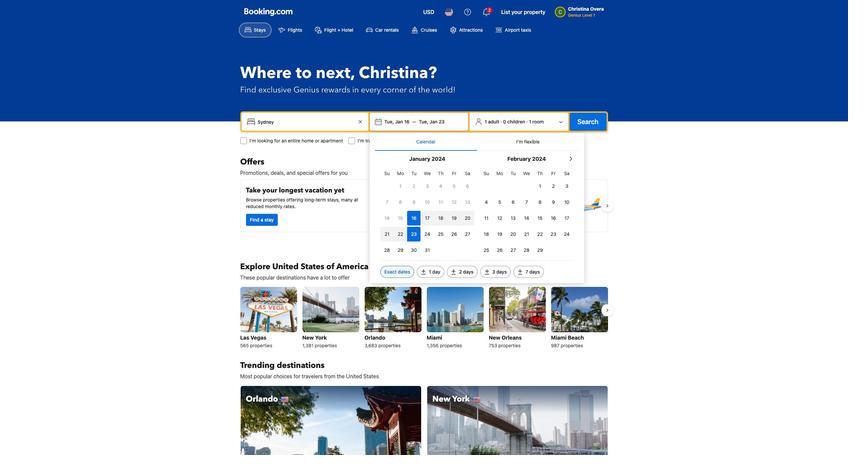 Task type: describe. For each thing, give the bounding box(es) containing it.
cell up 29 january 2024 option
[[394, 226, 407, 242]]

28 January 2024 checkbox
[[380, 243, 394, 258]]

1 February 2024 checkbox
[[533, 179, 547, 194]]

23 January 2024 checkbox
[[407, 227, 421, 242]]

17 February 2024 checkbox
[[560, 211, 574, 226]]

cell up 23 january 2024 checkbox
[[407, 210, 421, 226]]

22 January 2024 checkbox
[[394, 227, 407, 242]]

1 January 2024 checkbox
[[394, 179, 407, 194]]

29 January 2024 checkbox
[[394, 243, 407, 258]]

cell up 26 january 2024 option
[[447, 210, 461, 226]]

15 February 2024 checkbox
[[533, 211, 547, 226]]

23 February 2024 checkbox
[[547, 227, 560, 242]]

2 February 2024 checkbox
[[547, 179, 560, 194]]

8 February 2024 checkbox
[[533, 195, 547, 210]]

21 January 2024 checkbox
[[380, 227, 394, 242]]

your account menu christina overa genius level 1 element
[[555, 3, 607, 18]]

26 February 2024 checkbox
[[493, 243, 506, 258]]

5 February 2024 checkbox
[[493, 195, 506, 210]]

2 grid from the left
[[480, 167, 574, 258]]

1 region from the top
[[235, 177, 613, 235]]

19 February 2024 checkbox
[[493, 227, 506, 242]]

11 February 2024 checkbox
[[480, 211, 493, 226]]

12 February 2024 checkbox
[[493, 211, 506, 226]]

24 February 2024 checkbox
[[560, 227, 574, 242]]

9 January 2024 checkbox
[[407, 195, 421, 210]]

16 January 2024 checkbox
[[407, 211, 421, 226]]

9 February 2024 checkbox
[[547, 195, 560, 210]]

Where are you going? field
[[255, 116, 356, 128]]

24 January 2024 checkbox
[[421, 227, 434, 242]]

1 grid from the left
[[380, 167, 474, 258]]

20 February 2024 checkbox
[[506, 227, 520, 242]]

cell up the 28 january 2024 option
[[380, 226, 394, 242]]

cell up 24 january 2024 checkbox
[[421, 210, 434, 226]]

18 February 2024 checkbox
[[480, 227, 493, 242]]

29 February 2024 checkbox
[[533, 243, 547, 258]]

27 January 2024 checkbox
[[461, 227, 474, 242]]

12 January 2024 checkbox
[[447, 195, 461, 210]]

25 January 2024 checkbox
[[434, 227, 447, 242]]

28 February 2024 checkbox
[[520, 243, 533, 258]]

fly away to your dream vacation image
[[561, 186, 602, 227]]

booking.com image
[[244, 8, 292, 16]]

20 January 2024 checkbox
[[461, 211, 474, 226]]

13 February 2024 checkbox
[[506, 211, 520, 226]]

8 January 2024 checkbox
[[394, 195, 407, 210]]



Task type: locate. For each thing, give the bounding box(es) containing it.
4 February 2024 checkbox
[[480, 195, 493, 210]]

1 horizontal spatial grid
[[480, 167, 574, 258]]

30 January 2024 checkbox
[[407, 243, 421, 258]]

1 vertical spatial region
[[235, 285, 613, 353]]

18 January 2024 checkbox
[[434, 211, 447, 226]]

25 February 2024 checkbox
[[480, 243, 493, 258]]

5 January 2024 checkbox
[[447, 179, 461, 194]]

tab list
[[375, 133, 579, 151]]

grid
[[380, 167, 474, 258], [480, 167, 574, 258]]

19 January 2024 checkbox
[[447, 211, 461, 226]]

15 January 2024 checkbox
[[394, 211, 407, 226]]

main content
[[235, 157, 613, 456]]

14 January 2024 checkbox
[[380, 211, 394, 226]]

0 horizontal spatial grid
[[380, 167, 474, 258]]

take your longest vacation yet image
[[374, 186, 416, 227]]

4 January 2024 checkbox
[[434, 179, 447, 194]]

10 February 2024 checkbox
[[560, 195, 574, 210]]

progress bar
[[417, 238, 431, 241]]

7 January 2024 checkbox
[[380, 195, 394, 210]]

26 January 2024 checkbox
[[447, 227, 461, 242]]

0 vertical spatial region
[[235, 177, 613, 235]]

10 January 2024 checkbox
[[421, 195, 434, 210]]

6 January 2024 checkbox
[[461, 179, 474, 194]]

2 January 2024 checkbox
[[407, 179, 421, 194]]

22 February 2024 checkbox
[[533, 227, 547, 242]]

14 February 2024 checkbox
[[520, 211, 533, 226]]

cell up 27 january 2024 option
[[461, 210, 474, 226]]

3 January 2024 checkbox
[[421, 179, 434, 194]]

21 February 2024 checkbox
[[520, 227, 533, 242]]

3 February 2024 checkbox
[[560, 179, 574, 194]]

cell
[[407, 210, 421, 226], [421, 210, 434, 226], [434, 210, 447, 226], [447, 210, 461, 226], [461, 210, 474, 226], [380, 226, 394, 242], [394, 226, 407, 242], [407, 226, 421, 242]]

6 February 2024 checkbox
[[506, 195, 520, 210]]

2 region from the top
[[235, 285, 613, 353]]

17 January 2024 checkbox
[[421, 211, 434, 226]]

13 January 2024 checkbox
[[461, 195, 474, 210]]

region
[[235, 177, 613, 235], [235, 285, 613, 353]]

11 January 2024 checkbox
[[434, 195, 447, 210]]

cell up 30 january 2024 option
[[407, 226, 421, 242]]

cell up 25 january 2024 checkbox
[[434, 210, 447, 226]]

16 February 2024 checkbox
[[547, 211, 560, 226]]

31 January 2024 checkbox
[[421, 243, 434, 258]]

27 February 2024 checkbox
[[506, 243, 520, 258]]

7 February 2024 checkbox
[[520, 195, 533, 210]]



Task type: vqa. For each thing, say whether or not it's contained in the screenshot.
left for
no



